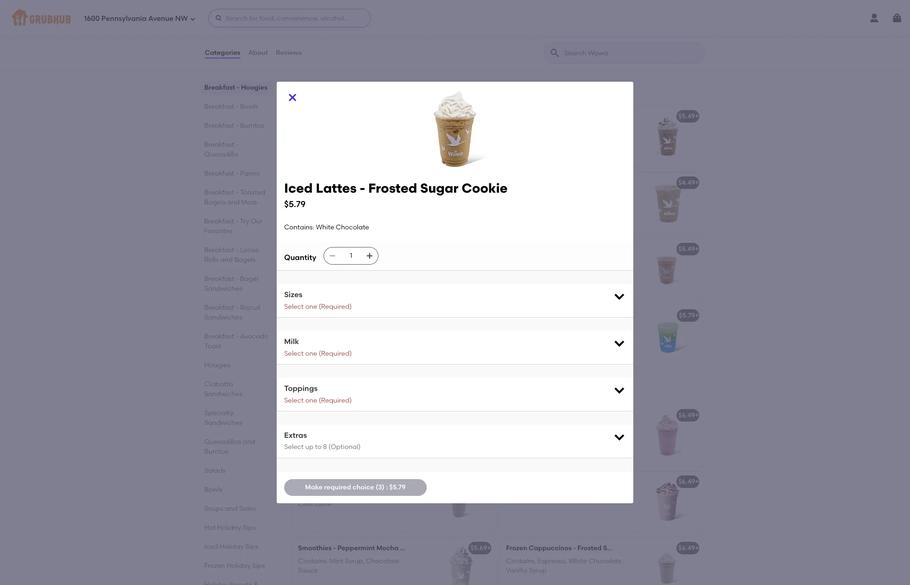 Task type: vqa. For each thing, say whether or not it's contained in the screenshot.
espresso,
yes



Task type: locate. For each thing, give the bounding box(es) containing it.
4 sandwiches from the top
[[204, 419, 242, 427]]

0 vertical spatial $5.79
[[284, 199, 306, 209]]

breakfast - burritos tab
[[204, 121, 269, 130]]

select inside toppings select one (required)
[[284, 396, 304, 404]]

1 horizontal spatial $4.49 +
[[678, 179, 699, 186]]

- inside breakfast - bagel sandwiches
[[236, 275, 239, 283]]

contains: white chocolate up iced coffees - peppermint mocha
[[284, 223, 369, 231]]

nw
[[175, 14, 188, 23]]

holiday for iced holiday sips tab
[[220, 543, 244, 551]]

$6.49 for milkshakes - peppermint cookies & cream
[[470, 411, 487, 419]]

1 horizontal spatial frozen
[[292, 384, 324, 396]]

specialty sandwiches tab
[[204, 408, 269, 428]]

$6.49 +
[[470, 411, 491, 419], [679, 411, 699, 419], [679, 478, 699, 486], [679, 544, 699, 552]]

white down smoothies - peppermint bark
[[538, 424, 556, 432]]

3 breakfast from the top
[[204, 122, 234, 130]]

breakfast inside breakfast - bowls tab
[[204, 103, 234, 111]]

sips for frozen holiday sips tab
[[252, 562, 265, 570]]

make required choice (3) : $5.79
[[305, 483, 406, 491]]

1 vertical spatial mocha
[[379, 311, 401, 319]]

holiday inside "tab"
[[217, 524, 241, 532]]

1 vertical spatial (required)
[[319, 350, 352, 357]]

0 vertical spatial bagels
[[204, 198, 226, 206]]

(required) down brews
[[319, 350, 352, 357]]

1 vertical spatial cookies
[[585, 478, 610, 486]]

9 breakfast from the top
[[204, 275, 234, 283]]

+ for smoothies - peppermint mocha cream smoothie image
[[487, 544, 491, 552]]

frozen holiday sips up milkshakes
[[292, 384, 387, 396]]

1 horizontal spatial pcs
[[387, 201, 398, 209]]

0 vertical spatial cream
[[412, 411, 434, 419]]

1 select from the top
[[284, 303, 304, 311]]

one inside toppings select one (required)
[[305, 396, 317, 404]]

0 horizontal spatial &
[[405, 411, 410, 419]]

0 vertical spatial syrup
[[578, 268, 596, 275]]

select inside extras select up to 8 (optional)
[[284, 443, 304, 451]]

(optional)
[[329, 443, 361, 451]]

1 vertical spatial frozen
[[506, 544, 527, 552]]

0 vertical spatial bark
[[373, 12, 388, 20]]

0 horizontal spatial pcs,
[[545, 434, 557, 442]]

one
[[305, 303, 317, 311], [305, 350, 317, 357], [305, 396, 317, 404]]

3 sandwiches from the top
[[204, 390, 242, 398]]

burritos down breakfast - bowls tab
[[240, 122, 264, 130]]

frozen left cappuccinos
[[506, 544, 527, 552]]

iced coffees - peppermint mocha image
[[425, 239, 495, 299]]

holiday
[[316, 85, 354, 97], [327, 384, 365, 396], [217, 524, 241, 532], [220, 543, 244, 551], [227, 562, 251, 570]]

3 one from the top
[[305, 396, 317, 404]]

select for extras
[[284, 443, 304, 451]]

cream for milkshakes - peppermint cookies & cream
[[412, 411, 434, 419]]

chocolate up iced coffees - peppermint mocha
[[336, 223, 369, 231]]

cold brews - peppermint mocha image
[[425, 305, 495, 366]]

cookie inside 'iced lattes - frosted sugar cookie $5.79'
[[462, 180, 508, 196]]

steamers - peppermint bark image
[[425, 6, 495, 67]]

breakfast inside breakfast - hoagies tab
[[204, 84, 235, 91]]

1 horizontal spatial iced holiday sips
[[292, 85, 376, 97]]

one up toppings
[[305, 350, 317, 357]]

$5.79 +
[[679, 311, 699, 319]]

$6.49 + for smoothies - peppermint bark
[[679, 411, 699, 419]]

syrup, for peppermint
[[345, 557, 365, 565]]

select for toppings
[[284, 396, 304, 404]]

(required) for sizes
[[319, 303, 352, 311]]

10 breakfast from the top
[[204, 304, 234, 312]]

breakfast inside breakfast - loose rolls and bagels
[[204, 246, 234, 254]]

0 horizontal spatial frozen
[[204, 562, 225, 570]]

(required) up milkshakes
[[319, 396, 352, 404]]

bark for smoothies - peppermint bark
[[585, 411, 599, 419]]

bagels inside breakfast - loose rolls and bagels
[[234, 256, 256, 264]]

1 horizontal spatial frozen holiday sips
[[292, 384, 387, 396]]

breakfast down the breakfast - bowls
[[204, 122, 234, 130]]

holiday for hot holiday sips "tab"
[[217, 524, 241, 532]]

2 vertical spatial (required)
[[319, 396, 352, 404]]

2 vertical spatial one
[[305, 396, 317, 404]]

2 $5.49 from the top
[[678, 245, 695, 253]]

6 breakfast from the top
[[204, 189, 234, 196]]

contains: for smoothies - peppermint mocha cream smoothie
[[298, 557, 328, 565]]

2 sandwiches from the top
[[204, 313, 242, 321]]

syrup inside contains: top with peppermint pcs, white chocolate, mint syrup
[[578, 268, 596, 275]]

1 horizontal spatial cookies
[[585, 478, 610, 486]]

1 vertical spatial burritos
[[204, 448, 228, 456]]

tab
[[204, 580, 269, 585]]

vanilla
[[330, 491, 351, 499], [506, 567, 527, 574]]

cookies for milkshakes - peppermint cookies & cream
[[378, 411, 404, 419]]

contains: inside contains: espresso, white chocolate, vanilla syrup
[[506, 557, 536, 565]]

sugar for cappuccinos
[[603, 544, 622, 552]]

breakfast - biscuit sandwiches tab
[[204, 303, 269, 322]]

breakfast up toast
[[204, 332, 234, 340]]

2 contains: chocolate sauce from the top
[[298, 325, 385, 332]]

2 vertical spatial bark
[[585, 411, 599, 419]]

svg image
[[215, 14, 222, 22], [190, 16, 195, 22], [287, 92, 298, 103], [366, 252, 373, 260], [613, 290, 626, 303], [613, 384, 626, 397]]

one inside milk select one (required)
[[305, 350, 317, 357]]

chocolate, down frozen cappuccinos - frosted sugar cookie
[[589, 557, 624, 565]]

sandwiches inside the specialty sandwiches tab
[[204, 419, 242, 427]]

breakfast inside breakfast - biscuit sandwiches
[[204, 304, 234, 312]]

syrup up 'drinks'
[[578, 268, 596, 275]]

1 vertical spatial hoagies
[[204, 361, 230, 369]]

0 horizontal spatial $5.79
[[284, 199, 306, 209]]

1 vertical spatial &
[[612, 478, 617, 486]]

0 vertical spatial frozen
[[292, 384, 324, 396]]

0 vertical spatial burritos
[[240, 122, 264, 130]]

white down frozen cappuccinos - frosted sugar cookie
[[569, 557, 587, 565]]

one for toppings
[[305, 396, 317, 404]]

1 vertical spatial syrup,
[[352, 491, 372, 499]]

0 vertical spatial (required)
[[319, 303, 352, 311]]

sugar inside 'iced lattes - frosted sugar cookie $5.79'
[[420, 180, 459, 196]]

white down iced coffees - frosted sugar cookie
[[538, 192, 556, 200]]

$5.79
[[284, 199, 306, 209], [679, 311, 695, 319], [389, 483, 406, 491]]

smoothies - frosted sugar cookie image
[[425, 472, 495, 532]]

breakfast - quesadilla tab
[[204, 140, 269, 159]]

reviews button
[[275, 36, 302, 70]]

breakfast up favorites
[[204, 217, 234, 225]]

sips for iced holiday sips tab
[[245, 543, 258, 551]]

one up milkshakes
[[305, 396, 317, 404]]

extras
[[284, 431, 307, 440]]

2 breakfast from the top
[[204, 103, 234, 111]]

white down steamers - peppermint bark
[[330, 25, 348, 33]]

0 vertical spatial syrup,
[[298, 201, 318, 209]]

sizes
[[284, 290, 303, 299]]

1 (required) from the top
[[319, 303, 352, 311]]

0 vertical spatial mocha
[[383, 245, 405, 253]]

- inside breakfast - avocado toast
[[236, 332, 239, 340]]

white up the recharger on the right bottom of page
[[506, 268, 525, 275]]

$4.49 + for iced coffees - frosted sugar cookie
[[678, 179, 699, 186]]

mint inside contains: white chocolate, top with peppermint pcs, mint syrup
[[559, 434, 573, 442]]

contains: chocolate sauce down iced coffees - peppermint mocha
[[298, 258, 385, 266]]

0 horizontal spatial iced holiday sips
[[204, 543, 258, 551]]

$4.89 +
[[470, 311, 491, 319]]

- inside breakfast - biscuit sandwiches
[[236, 304, 239, 312]]

1 one from the top
[[305, 303, 317, 311]]

one for milk
[[305, 350, 317, 357]]

mint inside "contains: mint syrup, chocolate sauce"
[[330, 557, 344, 565]]

one for sizes
[[305, 303, 317, 311]]

chocolate, for iced coffees - peppermint bark
[[350, 192, 385, 200]]

syrup, inside contains: white chocolate, mint syrup, top with peppermint pcs
[[298, 201, 318, 209]]

0 vertical spatial one
[[305, 303, 317, 311]]

+ for iced coffees - frosted sugar cookie image
[[695, 179, 699, 186]]

mint inside contains: white chocolate, mint syrup, top with peppermint pcs
[[386, 192, 400, 200]]

rolls
[[204, 256, 219, 264]]

and inside breakfast - toasted bagels and more
[[227, 198, 240, 206]]

$4.49 for iced coffees - frosted sugar cookie
[[678, 179, 695, 186]]

breakfast - panini
[[204, 170, 260, 177]]

7 breakfast from the top
[[204, 217, 234, 225]]

bark up contains: white chocolate, top with peppermint pcs, mint syrup in the bottom of the page
[[585, 411, 599, 419]]

breakfast for breakfast - panini
[[204, 170, 234, 177]]

quesadilla
[[204, 150, 238, 158]]

1 horizontal spatial contains: white chocolate
[[506, 192, 591, 200]]

pcs inside contains: white chocolate, top with peppermint pcs
[[337, 35, 348, 43]]

3 (required) from the top
[[319, 396, 352, 404]]

frozen down iced holiday sips tab
[[204, 562, 225, 570]]

reviews
[[276, 49, 302, 57]]

chocolate, up energy
[[526, 268, 561, 275]]

contains: top with peppermint pcs, white chocolate, mint syrup
[[506, 258, 618, 275]]

1 vertical spatial contains: white chocolate
[[284, 223, 369, 231]]

frozen up milkshakes
[[292, 384, 324, 396]]

1 vertical spatial sauce
[[365, 325, 385, 332]]

white down 'iced coffees - peppermint bark'
[[330, 192, 348, 200]]

- inside breakfast - loose rolls and bagels
[[236, 246, 239, 254]]

breakfast down quesadilla
[[204, 170, 234, 177]]

breakfast up the breakfast - bowls
[[204, 84, 235, 91]]

0 horizontal spatial bagels
[[204, 198, 226, 206]]

hoagies up breakfast - bowls tab
[[241, 84, 267, 91]]

iced holiday sips tab
[[204, 542, 269, 552]]

bagels down loose
[[234, 256, 256, 264]]

0 vertical spatial hoagies
[[241, 84, 267, 91]]

white inside contains: espresso, white chocolate, vanilla syrup
[[569, 557, 587, 565]]

top
[[386, 25, 398, 33], [319, 201, 331, 209], [538, 258, 549, 266], [594, 424, 606, 432]]

burritos for breakfast - burritos
[[240, 122, 264, 130]]

breakfast - biscuit sandwiches
[[204, 304, 261, 321]]

syrup down espresso,
[[529, 567, 547, 574]]

2 vertical spatial syrup
[[529, 567, 547, 574]]

syrup, down lattes
[[298, 201, 318, 209]]

$6.49
[[470, 411, 487, 419], [679, 411, 695, 419], [679, 478, 695, 486], [679, 544, 695, 552]]

frosted inside 'iced lattes - frosted sugar cookie $5.79'
[[368, 180, 417, 196]]

1 vertical spatial $5.79
[[679, 311, 695, 319]]

(required) inside milk select one (required)
[[319, 350, 352, 357]]

breakfast up quesadilla
[[204, 141, 234, 149]]

breakfast inside breakfast - avocado toast
[[204, 332, 234, 340]]

white inside contains: top with peppermint pcs, white chocolate, mint syrup
[[506, 268, 525, 275]]

breakfast - try our favorites
[[204, 217, 263, 235]]

chocolate
[[558, 192, 591, 200], [336, 223, 369, 231], [330, 258, 363, 266], [330, 325, 363, 332], [298, 500, 331, 508], [366, 557, 399, 565]]

1 vertical spatial one
[[305, 350, 317, 357]]

select down toppings
[[284, 396, 304, 404]]

chocolate down make
[[298, 500, 331, 508]]

$6.49 + for milkshakes - peppermint cookies & cream
[[470, 411, 491, 419]]

contains: for frozen cappuccinos - frosted sugar cookie
[[506, 557, 536, 565]]

$5.69
[[470, 544, 487, 552]]

sauce
[[365, 258, 385, 266], [365, 325, 385, 332], [298, 567, 318, 574]]

breakfast for breakfast - hoagies
[[204, 84, 235, 91]]

chocolate down iced coffees - frosted sugar cookie
[[558, 192, 591, 200]]

and right quesadillas
[[243, 438, 255, 446]]

1 horizontal spatial pcs,
[[606, 258, 618, 266]]

chocolate, down steamers - peppermint bark
[[350, 25, 385, 33]]

frosted for coffees
[[552, 179, 577, 186]]

peppermint
[[334, 12, 372, 20], [298, 35, 335, 43], [344, 179, 382, 186], [348, 201, 385, 209], [344, 245, 382, 253], [567, 258, 604, 266], [340, 311, 378, 319], [339, 411, 376, 419], [546, 411, 583, 419], [506, 434, 543, 442], [546, 478, 583, 486], [337, 544, 375, 552]]

syrup, inside contains: vanilla syrup, white chocolate
[[352, 491, 372, 499]]

coffees for iced coffees - frosted sugar cookie
[[522, 179, 547, 186]]

1 vertical spatial pcs
[[387, 201, 398, 209]]

brews
[[315, 311, 334, 319]]

mocha
[[383, 245, 405, 253], [379, 311, 401, 319], [377, 544, 399, 552]]

$4.49
[[470, 179, 487, 186], [678, 179, 695, 186]]

1 vertical spatial frozen holiday sips
[[204, 562, 265, 570]]

hoagies
[[241, 84, 267, 91], [204, 361, 230, 369]]

0 vertical spatial &
[[405, 411, 410, 419]]

ciabatta sandwiches tab
[[204, 379, 269, 399]]

breakfast up the breakfast - burritos in the top of the page
[[204, 103, 234, 111]]

1 contains: chocolate sauce from the top
[[298, 258, 385, 266]]

breakfast for breakfast - avocado toast
[[204, 332, 234, 340]]

syrup inside contains: espresso, white chocolate, vanilla syrup
[[529, 567, 547, 574]]

breakfast down breakfast - panini in the top left of the page
[[204, 189, 234, 196]]

bowls up soups
[[204, 486, 222, 494]]

breakfast for breakfast - bowls
[[204, 103, 234, 111]]

white down smoothies - frosted sugar cookie on the bottom left of page
[[373, 491, 392, 499]]

drinks
[[565, 311, 585, 319]]

0 vertical spatial vanilla
[[330, 491, 351, 499]]

smoothies - peppermint bark image
[[633, 405, 703, 466]]

mint
[[386, 192, 400, 200], [563, 268, 576, 275], [559, 434, 573, 442], [330, 557, 344, 565]]

(required) inside sizes select one (required)
[[319, 303, 352, 311]]

sandwiches down ciabatta
[[204, 390, 242, 398]]

0 vertical spatial pcs
[[337, 35, 348, 43]]

1 $5.49 + from the top
[[678, 112, 699, 120]]

breakfast for breakfast - toasted bagels and more
[[204, 189, 234, 196]]

pcs
[[337, 35, 348, 43], [387, 201, 398, 209]]

-
[[330, 12, 333, 20], [237, 84, 240, 91], [236, 103, 239, 111], [236, 122, 239, 130], [236, 141, 239, 149], [236, 170, 239, 177], [340, 179, 343, 186], [548, 179, 551, 186], [360, 180, 365, 196], [236, 189, 239, 196], [236, 217, 239, 225], [340, 245, 343, 253], [236, 246, 239, 254], [236, 275, 239, 283], [236, 304, 239, 312], [336, 311, 338, 319], [586, 311, 589, 319], [236, 332, 239, 340], [334, 411, 337, 419], [541, 411, 544, 419], [333, 478, 336, 486], [541, 478, 544, 486], [333, 544, 336, 552], [573, 544, 576, 552]]

0 horizontal spatial pcs
[[337, 35, 348, 43]]

one up the cold
[[305, 303, 317, 311]]

1 vertical spatial vanilla
[[506, 567, 527, 574]]

$4.49 for iced coffees - peppermint bark
[[470, 179, 487, 186]]

chocolate inside contains: vanilla syrup, white chocolate
[[298, 500, 331, 508]]

chocolate,
[[350, 25, 385, 33], [350, 192, 385, 200], [526, 268, 561, 275], [558, 424, 593, 432], [589, 557, 624, 565]]

+ for cold brews - peppermint mocha image
[[487, 311, 491, 319]]

$5.79 inside 'iced lattes - frosted sugar cookie $5.79'
[[284, 199, 306, 209]]

burritos for quesadillas and burritos
[[204, 448, 228, 456]]

breakfast inside 'breakfast - try our favorites'
[[204, 217, 234, 225]]

with inside contains: white chocolate, mint syrup, top with peppermint pcs
[[332, 201, 347, 209]]

breakfast down breakfast - bagel sandwiches
[[204, 304, 234, 312]]

1 horizontal spatial $5.79
[[389, 483, 406, 491]]

soups and sides
[[204, 505, 256, 513]]

breakfast for breakfast - loose rolls and bagels
[[204, 246, 234, 254]]

(required)
[[319, 303, 352, 311], [319, 350, 352, 357], [319, 396, 352, 404]]

(required) up brews
[[319, 303, 352, 311]]

chocolate, inside contains: white chocolate, top with peppermint pcs
[[350, 25, 385, 33]]

sandwiches up breakfast - avocado toast
[[204, 313, 242, 321]]

$6.09
[[470, 112, 487, 120]]

1 $4.49 + from the left
[[470, 179, 491, 186]]

1 horizontal spatial bowls
[[240, 103, 258, 111]]

2 (required) from the top
[[319, 350, 352, 357]]

breakfast up rolls
[[204, 246, 234, 254]]

svg image
[[892, 13, 903, 24], [329, 252, 336, 260], [613, 337, 626, 350], [613, 430, 626, 443]]

bark up contains: white chocolate, mint syrup, top with peppermint pcs
[[383, 179, 398, 186]]

select down extras
[[284, 443, 304, 451]]

espresso,
[[538, 557, 567, 565]]

1 vertical spatial $5.49
[[678, 245, 695, 253]]

0 horizontal spatial $4.49 +
[[470, 179, 491, 186]]

one inside sizes select one (required)
[[305, 303, 317, 311]]

cookie for cappuccinos
[[624, 544, 646, 552]]

main navigation navigation
[[0, 0, 910, 36]]

1 horizontal spatial burritos
[[240, 122, 264, 130]]

breakfast
[[204, 84, 235, 91], [204, 103, 234, 111], [204, 122, 234, 130], [204, 141, 234, 149], [204, 170, 234, 177], [204, 189, 234, 196], [204, 217, 234, 225], [204, 246, 234, 254], [204, 275, 234, 283], [204, 304, 234, 312], [204, 332, 234, 340]]

steamers
[[298, 12, 328, 20]]

(required) inside toppings select one (required)
[[319, 396, 352, 404]]

0 vertical spatial sauce
[[365, 258, 385, 266]]

0 horizontal spatial burritos
[[204, 448, 228, 456]]

1 vertical spatial iced holiday sips
[[204, 543, 258, 551]]

2 vertical spatial $5.79
[[389, 483, 406, 491]]

svg image inside main navigation navigation
[[892, 13, 903, 24]]

0 vertical spatial frozen holiday sips
[[292, 384, 387, 396]]

syrup inside contains: white chocolate, top with peppermint pcs, mint syrup
[[574, 434, 592, 442]]

contains: white chocolate
[[506, 192, 591, 200], [284, 223, 369, 231]]

breakfast inside breakfast - toasted bagels and more
[[204, 189, 234, 196]]

pcs,
[[606, 258, 618, 266], [545, 434, 557, 442]]

breakfast inside breakfast - quesadilla
[[204, 141, 234, 149]]

bark up contains: white chocolate, top with peppermint pcs on the left of the page
[[373, 12, 388, 20]]

burritos down quesadillas
[[204, 448, 228, 456]]

1 $5.49 from the top
[[678, 112, 695, 120]]

white inside contains: white chocolate, mint syrup, top with peppermint pcs
[[330, 192, 348, 200]]

1 $4.49 from the left
[[470, 179, 487, 186]]

&
[[405, 411, 410, 419], [612, 478, 617, 486]]

0 horizontal spatial frozen holiday sips
[[204, 562, 265, 570]]

syrup, down smoothies - frosted sugar cookie on the bottom left of page
[[352, 491, 372, 499]]

hoagies up ciabatta
[[204, 361, 230, 369]]

iced coffees - peppermint bark image
[[425, 173, 495, 233]]

smoothies for smoothies - peppermint mocha cream smoothie
[[298, 544, 332, 552]]

iced
[[292, 85, 313, 97], [298, 179, 312, 186], [506, 179, 520, 186], [284, 180, 313, 196], [298, 245, 312, 253], [204, 543, 218, 551]]

4 select from the top
[[284, 443, 304, 451]]

chocolate, down smoothies - peppermint bark
[[558, 424, 593, 432]]

0 horizontal spatial bowls
[[204, 486, 222, 494]]

+ for the milkshakes - peppermint cookies & cream image
[[487, 411, 491, 419]]

2 vertical spatial frozen
[[204, 562, 225, 570]]

contains: inside contains: white chocolate, top with peppermint pcs, mint syrup
[[506, 424, 536, 432]]

contains: inside contains: white chocolate, top with peppermint pcs
[[298, 25, 328, 33]]

chocolate, down 'iced coffees - peppermint bark'
[[350, 192, 385, 200]]

$6.49 for smoothies - peppermint bark
[[679, 411, 695, 419]]

chocolate, inside contains: white chocolate, top with peppermint pcs, mint syrup
[[558, 424, 593, 432]]

chocolate down 'cold brews - peppermint mocha'
[[330, 325, 363, 332]]

contains: chocolate sauce down 'cold brews - peppermint mocha'
[[298, 325, 385, 332]]

salads
[[204, 467, 226, 475]]

1 vertical spatial $5.49 +
[[678, 245, 699, 253]]

contains: white chocolate down iced coffees - frosted sugar cookie
[[506, 192, 591, 200]]

1 vertical spatial bowls
[[204, 486, 222, 494]]

sugar for coffees
[[578, 179, 597, 186]]

contains: espresso, white chocolate, vanilla syrup
[[506, 557, 624, 574]]

0 horizontal spatial cookies
[[378, 411, 404, 419]]

select down milk
[[284, 350, 304, 357]]

2 one from the top
[[305, 350, 317, 357]]

bark
[[373, 12, 388, 20], [383, 179, 398, 186], [585, 411, 599, 419]]

1 vertical spatial syrup
[[574, 434, 592, 442]]

0 horizontal spatial $4.49
[[470, 179, 487, 186]]

syrup down smoothies - peppermint bark
[[574, 434, 592, 442]]

contains: chocolate sauce for coffees
[[298, 258, 385, 266]]

syrup, down smoothies - peppermint mocha cream smoothie
[[345, 557, 365, 565]]

1 horizontal spatial &
[[612, 478, 617, 486]]

sips inside "tab"
[[243, 524, 256, 532]]

+
[[695, 112, 699, 120], [487, 179, 491, 186], [695, 179, 699, 186], [695, 245, 699, 253], [487, 311, 491, 319], [695, 311, 699, 319], [487, 411, 491, 419], [695, 411, 699, 419], [695, 478, 699, 486], [487, 544, 491, 552], [695, 544, 699, 552]]

contains: chocolate sauce
[[298, 258, 385, 266], [298, 325, 385, 332]]

$4.89
[[470, 311, 487, 319]]

2 vertical spatial mocha
[[377, 544, 399, 552]]

sides
[[239, 505, 256, 513]]

2 $5.49 + from the top
[[678, 245, 699, 253]]

2 $4.49 + from the left
[[678, 179, 699, 186]]

2 $4.49 from the left
[[678, 179, 695, 186]]

sandwiches up breakfast - biscuit sandwiches in the left of the page
[[204, 285, 242, 293]]

frozen holiday sips down iced holiday sips tab
[[204, 562, 265, 570]]

+ for recharger energy drinks - winter blues (blue raspberry, vanilla) image
[[695, 311, 699, 319]]

sips
[[356, 85, 376, 97], [367, 384, 387, 396], [243, 524, 256, 532], [245, 543, 258, 551], [252, 562, 265, 570]]

1 vertical spatial cream
[[619, 478, 641, 486]]

sugar
[[578, 179, 597, 186], [420, 180, 459, 196], [363, 478, 382, 486], [603, 544, 622, 552]]

quesadillas and burritos
[[204, 438, 255, 456]]

4 breakfast from the top
[[204, 141, 234, 149]]

0 horizontal spatial hoagies
[[204, 361, 230, 369]]

smoothies - peppermint bark
[[506, 411, 599, 419]]

1 horizontal spatial bagels
[[234, 256, 256, 264]]

biscuit
[[240, 304, 261, 312]]

0 vertical spatial iced holiday sips
[[292, 85, 376, 97]]

$4.49 + for iced coffees - peppermint bark
[[470, 179, 491, 186]]

2 vertical spatial sauce
[[298, 567, 318, 574]]

chocolate, inside contains: espresso, white chocolate, vanilla syrup
[[589, 557, 624, 565]]

0 vertical spatial bowls
[[240, 103, 258, 111]]

breakfast - bowls tab
[[204, 102, 269, 111]]

breakfast inside breakfast - bagel sandwiches
[[204, 275, 234, 283]]

frozen cappuccinos - frosted sugar cookie
[[506, 544, 646, 552]]

with
[[399, 25, 414, 33], [332, 201, 347, 209], [551, 258, 565, 266], [607, 424, 622, 432]]

frozen inside tab
[[204, 562, 225, 570]]

breakfast for breakfast - biscuit sandwiches
[[204, 304, 234, 312]]

iced coffees - peppermint bark
[[298, 179, 398, 186]]

cold brews - peppermint bark image
[[633, 239, 703, 299]]

2 select from the top
[[284, 350, 304, 357]]

and right rolls
[[220, 256, 233, 264]]

0 vertical spatial pcs,
[[606, 258, 618, 266]]

5 breakfast from the top
[[204, 170, 234, 177]]

top inside contains: white chocolate, top with peppermint pcs, mint syrup
[[594, 424, 606, 432]]

hot holiday sips tab
[[204, 523, 269, 533]]

11 breakfast from the top
[[204, 332, 234, 340]]

frosted
[[552, 179, 577, 186], [368, 180, 417, 196], [337, 478, 362, 486], [578, 544, 602, 552]]

blues
[[613, 311, 630, 319]]

burritos
[[240, 122, 264, 130], [204, 448, 228, 456]]

1 vertical spatial pcs,
[[545, 434, 557, 442]]

contains: inside "contains: mint syrup, chocolate sauce"
[[298, 557, 328, 565]]

breakfast - hoagies tab
[[204, 83, 269, 92]]

3 select from the top
[[284, 396, 304, 404]]

0 vertical spatial cookies
[[378, 411, 404, 419]]

contains: inside contains: vanilla syrup, white chocolate
[[298, 491, 328, 499]]

1 horizontal spatial $4.49
[[678, 179, 695, 186]]

frozen holiday sips tab
[[204, 561, 269, 571]]

syrup, inside "contains: mint syrup, chocolate sauce"
[[345, 557, 365, 565]]

ciabatta sandwiches
[[204, 380, 242, 398]]

and left more
[[227, 198, 240, 206]]

0 vertical spatial contains: chocolate sauce
[[298, 258, 385, 266]]

1 horizontal spatial vanilla
[[506, 567, 527, 574]]

bowls down breakfast - hoagies tab
[[240, 103, 258, 111]]

cream for smoothies - peppermint cookies & cream
[[619, 478, 641, 486]]

contains: mint syrup, chocolate sauce
[[298, 557, 399, 574]]

smoothies - peppermint mocha cream smoothie image
[[425, 538, 495, 585]]

raspberry,
[[650, 311, 684, 319]]

0 horizontal spatial vanilla
[[330, 491, 351, 499]]

breakfast - hoagies
[[204, 84, 267, 91]]

chocolate down smoothies - peppermint mocha cream smoothie
[[366, 557, 399, 565]]

$5.49
[[678, 112, 695, 120], [678, 245, 695, 253]]

0 vertical spatial contains: white chocolate
[[506, 192, 591, 200]]

2 vertical spatial syrup,
[[345, 557, 365, 565]]

select inside sizes select one (required)
[[284, 303, 304, 311]]

mocha for cold brews - peppermint mocha
[[379, 311, 401, 319]]

sandwiches inside ciabatta sandwiches tab
[[204, 390, 242, 398]]

+ for iced lattes - peppermint mocha image
[[695, 112, 699, 120]]

contains: inside contains: top with peppermint pcs, white chocolate, mint syrup
[[506, 258, 536, 266]]

contains: for smoothies - frosted sugar cookie
[[298, 491, 328, 499]]

recharger energy drinks - winter blues (blue raspberry, vanilla)
[[506, 311, 710, 319]]

1 sandwiches from the top
[[204, 285, 242, 293]]

chocolate, inside contains: white chocolate, mint syrup, top with peppermint pcs
[[350, 192, 385, 200]]

breakfast down rolls
[[204, 275, 234, 283]]

sandwiches
[[204, 285, 242, 293], [204, 313, 242, 321], [204, 390, 242, 398], [204, 419, 242, 427]]

select down sizes
[[284, 303, 304, 311]]

sandwiches down specialty
[[204, 419, 242, 427]]

bagels up favorites
[[204, 198, 226, 206]]

avenue
[[148, 14, 174, 23]]

white inside contains: white chocolate, top with peppermint pcs, mint syrup
[[538, 424, 556, 432]]

8 breakfast from the top
[[204, 246, 234, 254]]

syrup
[[578, 268, 596, 275], [574, 434, 592, 442], [529, 567, 547, 574]]

select inside milk select one (required)
[[284, 350, 304, 357]]

1 vertical spatial contains: chocolate sauce
[[298, 325, 385, 332]]

mint inside contains: top with peppermint pcs, white chocolate, mint syrup
[[563, 268, 576, 275]]

contains: inside contains: white chocolate, mint syrup, top with peppermint pcs
[[298, 192, 328, 200]]

1 vertical spatial bagels
[[234, 256, 256, 264]]

burritos inside quesadillas and burritos
[[204, 448, 228, 456]]

white
[[330, 25, 348, 33], [330, 192, 348, 200], [538, 192, 556, 200], [316, 223, 334, 231], [506, 268, 525, 275], [538, 424, 556, 432], [373, 491, 392, 499], [569, 557, 587, 565]]

0 vertical spatial $5.49
[[678, 112, 695, 120]]

0 vertical spatial $5.49 +
[[678, 112, 699, 120]]

contains: for iced coffees - peppermint bark
[[298, 192, 328, 200]]

1 breakfast from the top
[[204, 84, 235, 91]]

select for milk
[[284, 350, 304, 357]]

breakfast inside breakfast - panini tab
[[204, 170, 234, 177]]



Task type: describe. For each thing, give the bounding box(es) containing it.
top inside contains: top with peppermint pcs, white chocolate, mint syrup
[[538, 258, 549, 266]]

vanilla)
[[686, 311, 710, 319]]

cold
[[298, 311, 313, 319]]

1 horizontal spatial hoagies
[[241, 84, 267, 91]]

contains: chocolate sauce for brews
[[298, 325, 385, 332]]

- inside breakfast - toasted bagels and more
[[236, 189, 239, 196]]

iced lattes - peppermint mocha image
[[633, 106, 703, 166]]

panini
[[240, 170, 260, 177]]

holiday blend coffee - holiday blend image
[[633, 6, 703, 67]]

holiday for frozen holiday sips tab
[[227, 562, 251, 570]]

chocolate down iced coffees - peppermint mocha
[[330, 258, 363, 266]]

$5.49 + for iced lattes - peppermint mocha image
[[678, 112, 699, 120]]

up
[[305, 443, 314, 451]]

quantity
[[284, 253, 316, 262]]

breakfast - bowls
[[204, 103, 258, 111]]

vanilla inside contains: espresso, white chocolate, vanilla syrup
[[506, 567, 527, 574]]

cookies for smoothies - peppermint cookies & cream
[[585, 478, 610, 486]]

pcs inside contains: white chocolate, mint syrup, top with peppermint pcs
[[387, 201, 398, 209]]

peppermint inside contains: white chocolate, top with peppermint pcs
[[298, 35, 335, 43]]

breakfast for breakfast - quesadilla
[[204, 141, 234, 149]]

1600
[[84, 14, 100, 23]]

contains: white chocolate, mint syrup, top with peppermint pcs
[[298, 192, 400, 209]]

pennsylvania
[[101, 14, 147, 23]]

required
[[324, 483, 351, 491]]

cookie for lattes
[[462, 180, 508, 196]]

smoothies - frosted sugar cookie
[[298, 478, 406, 486]]

lattes
[[316, 180, 357, 196]]

iced coffees - frosted sugar cookie
[[506, 179, 621, 186]]

quesadillas and burritos tab
[[204, 437, 269, 456]]

contains: for steamers - peppermint bark
[[298, 25, 328, 33]]

toast
[[204, 342, 221, 350]]

+ for smoothies - peppermint bark image
[[695, 411, 699, 419]]

sizes select one (required)
[[284, 290, 352, 311]]

iced holiday sips inside tab
[[204, 543, 258, 551]]

milkshakes - peppermint cookies & cream
[[298, 411, 434, 419]]

(3)
[[376, 483, 385, 491]]

& for smoothies - peppermint cookies & cream
[[612, 478, 617, 486]]

sauce for cold brews - peppermint mocha
[[365, 325, 385, 332]]

try
[[240, 217, 249, 225]]

frozen cappuccinos - frosted sugar cookie image
[[633, 538, 703, 585]]

steamers - peppermint bark
[[298, 12, 388, 20]]

recharger
[[506, 311, 540, 319]]

specialty
[[204, 409, 234, 417]]

bowls inside tab
[[240, 103, 258, 111]]

breakfast - toasted bagels and more tab
[[204, 188, 269, 207]]

sauce for iced coffees - peppermint mocha
[[365, 258, 385, 266]]

breakfast - try our favorites tab
[[204, 216, 269, 236]]

contains: white chocolate, top with peppermint pcs, mint syrup
[[506, 424, 622, 442]]

chocolate, for smoothies - peppermint bark
[[558, 424, 593, 432]]

favorites
[[204, 227, 233, 235]]

Input item quantity number field
[[341, 248, 361, 264]]

and left sides
[[225, 505, 238, 513]]

iced inside tab
[[204, 543, 218, 551]]

(blue
[[632, 311, 648, 319]]

breakfast - loose rolls and bagels
[[204, 246, 259, 264]]

$6.49 for frozen cappuccinos - frosted sugar cookie
[[679, 544, 695, 552]]

- inside 'iced lattes - frosted sugar cookie $5.79'
[[360, 180, 365, 196]]

toppings select one (required)
[[284, 384, 352, 404]]

our
[[251, 217, 263, 225]]

$5.49 for cold brews - peppermint bark image
[[678, 245, 695, 253]]

white inside contains: vanilla syrup, white chocolate
[[373, 491, 392, 499]]

cappuccinos
[[529, 544, 572, 552]]

bagel
[[240, 275, 258, 283]]

categories button
[[204, 36, 241, 70]]

contains: for smoothies - peppermint bark
[[506, 424, 536, 432]]

breakfast - avocado toast tab
[[204, 332, 269, 351]]

contains: vanilla syrup, white chocolate
[[298, 491, 392, 508]]

$5.49 for iced lattes - peppermint mocha image
[[678, 112, 695, 120]]

8
[[323, 443, 327, 451]]

and inside breakfast - loose rolls and bagels
[[220, 256, 233, 264]]

breakfast for breakfast - try our favorites
[[204, 217, 234, 225]]

smoothies - peppermint cookies & cream image
[[633, 472, 703, 532]]

cookie for coffees
[[599, 179, 621, 186]]

recharger energy drinks - winter blues (blue raspberry, vanilla) image
[[633, 305, 703, 366]]

hot holiday sips
[[204, 524, 256, 532]]

milk select one (required)
[[284, 337, 352, 357]]

$6.49 + for frozen cappuccinos - frosted sugar cookie
[[679, 544, 699, 552]]

chocolate, for steamers - peppermint bark
[[350, 25, 385, 33]]

iced lattes - frosted sugar cookie $5.79
[[284, 180, 508, 209]]

vanilla inside contains: vanilla syrup, white chocolate
[[330, 491, 351, 499]]

extras select up to 8 (optional)
[[284, 431, 361, 451]]

breakfast - bagel sandwiches
[[204, 275, 258, 293]]

milkshakes - peppermint cookies & cream image
[[425, 405, 495, 466]]

sandwiches inside breakfast - bagel sandwiches
[[204, 285, 242, 293]]

& for milkshakes - peppermint cookies & cream
[[405, 411, 410, 419]]

breakfast - panini tab
[[204, 169, 269, 178]]

and inside quesadillas and burritos
[[243, 438, 255, 446]]

sandwiches inside breakfast - biscuit sandwiches
[[204, 313, 242, 321]]

1600 pennsylvania avenue nw
[[84, 14, 188, 23]]

choice
[[353, 483, 374, 491]]

contains: for iced coffees - peppermint mocha
[[298, 258, 328, 266]]

categories
[[205, 49, 240, 57]]

sauce inside "contains: mint syrup, chocolate sauce"
[[298, 567, 318, 574]]

+ for smoothies - peppermint cookies & cream image
[[695, 478, 699, 486]]

winter
[[591, 311, 612, 319]]

with inside contains: top with peppermint pcs, white chocolate, mint syrup
[[551, 258, 565, 266]]

smoothies for smoothies - peppermint bark
[[506, 411, 540, 419]]

smoothies - peppermint cookies & cream
[[506, 478, 641, 486]]

frosted for lattes
[[368, 180, 417, 196]]

syrup for peppermint
[[578, 268, 596, 275]]

smoothies - peppermint mocha cream smoothie
[[298, 544, 454, 552]]

0 horizontal spatial contains: white chocolate
[[284, 223, 369, 231]]

hot
[[204, 524, 216, 532]]

peppermint inside contains: top with peppermint pcs, white chocolate, mint syrup
[[567, 258, 604, 266]]

breakfast - toasted bagels and more
[[204, 189, 265, 206]]

soups and sides tab
[[204, 504, 269, 514]]

about
[[248, 49, 268, 57]]

2 vertical spatial cream
[[400, 544, 422, 552]]

top inside contains: white chocolate, mint syrup, top with peppermint pcs
[[319, 201, 331, 209]]

to
[[315, 443, 322, 451]]

pcs, inside contains: top with peppermint pcs, white chocolate, mint syrup
[[606, 258, 618, 266]]

iced lattes - frosted sugar cookie image
[[425, 106, 495, 166]]

peppermint inside contains: white chocolate, mint syrup, top with peppermint pcs
[[348, 201, 385, 209]]

about button
[[248, 36, 268, 70]]

bowls inside tab
[[204, 486, 222, 494]]

bark for steamers - peppermint bark
[[373, 12, 388, 20]]

toasted
[[240, 189, 265, 196]]

(required) for milk
[[319, 350, 352, 357]]

with inside contains: white chocolate, top with peppermint pcs
[[399, 25, 414, 33]]

breakfast for breakfast - bagel sandwiches
[[204, 275, 234, 283]]

quesadillas
[[204, 438, 241, 446]]

breakfast for breakfast - burritos
[[204, 122, 234, 130]]

white inside contains: white chocolate, top with peppermint pcs
[[330, 25, 348, 33]]

frozen holiday sips inside frozen holiday sips tab
[[204, 562, 265, 570]]

hoagies tab
[[204, 360, 269, 370]]

frosted for cappuccinos
[[578, 544, 602, 552]]

pcs, inside contains: white chocolate, top with peppermint pcs, mint syrup
[[545, 434, 557, 442]]

breakfast - quesadilla
[[204, 141, 239, 158]]

magnifying glass icon image
[[549, 47, 561, 59]]

white up iced coffees - peppermint mocha
[[316, 223, 334, 231]]

smoothie
[[424, 544, 454, 552]]

more
[[241, 198, 257, 206]]

chocolate inside "contains: mint syrup, chocolate sauce"
[[366, 557, 399, 565]]

chocolate, inside contains: top with peppermint pcs, white chocolate, mint syrup
[[526, 268, 561, 275]]

breakfast - loose rolls and bagels tab
[[204, 245, 269, 265]]

avocado
[[240, 332, 268, 340]]

energy
[[541, 311, 563, 319]]

contains: for cold brews - peppermint mocha
[[298, 325, 328, 332]]

2 horizontal spatial $5.79
[[679, 311, 695, 319]]

$5.69 +
[[470, 544, 491, 552]]

- inside breakfast - quesadilla
[[236, 141, 239, 149]]

iced coffees - frosted sugar cookie image
[[633, 173, 703, 233]]

top inside contains: white chocolate, top with peppermint pcs
[[386, 25, 398, 33]]

mocha for iced coffees - peppermint mocha
[[383, 245, 405, 253]]

contains: white chocolate, top with peppermint pcs
[[298, 25, 414, 43]]

smoothies for smoothies - frosted sugar cookie
[[298, 478, 332, 486]]

specialty sandwiches
[[204, 409, 242, 427]]

iced inside 'iced lattes - frosted sugar cookie $5.79'
[[284, 180, 313, 196]]

sips for hot holiday sips "tab"
[[243, 524, 256, 532]]

cold brews - peppermint mocha
[[298, 311, 401, 319]]

make
[[305, 483, 323, 491]]

sugar for lattes
[[420, 180, 459, 196]]

soups
[[204, 505, 224, 513]]

:
[[386, 483, 388, 491]]

salads tab
[[204, 466, 269, 476]]

toppings
[[284, 384, 318, 393]]

syrup, for frosted
[[352, 491, 372, 499]]

bagels inside breakfast - toasted bagels and more
[[204, 198, 226, 206]]

bowls tab
[[204, 485, 269, 495]]

2 horizontal spatial frozen
[[506, 544, 527, 552]]

iced coffees - peppermint mocha
[[298, 245, 405, 253]]

with inside contains: white chocolate, top with peppermint pcs, mint syrup
[[607, 424, 622, 432]]

+ for cold brews - peppermint bark image
[[695, 245, 699, 253]]

coffees for iced coffees - peppermint bark
[[314, 179, 339, 186]]

(required) for toppings
[[319, 396, 352, 404]]

+ for frozen cappuccinos - frosted sugar cookie image
[[695, 544, 699, 552]]

contains: for iced coffees - frosted sugar cookie
[[506, 192, 536, 200]]

$5.49 + for cold brews - peppermint bark image
[[678, 245, 699, 253]]

ciabatta
[[204, 380, 233, 388]]

$6.09 button
[[293, 106, 495, 166]]

+ for iced coffees - peppermint bark image
[[487, 179, 491, 186]]

breakfast - bagel sandwiches tab
[[204, 274, 269, 293]]

- inside 'breakfast - try our favorites'
[[236, 217, 239, 225]]

syrup for top
[[574, 434, 592, 442]]

breakfast - burritos
[[204, 122, 264, 130]]

coffees for iced coffees - peppermint mocha
[[314, 245, 339, 253]]

smoothies for smoothies - peppermint cookies & cream
[[506, 478, 540, 486]]

select for sizes
[[284, 303, 304, 311]]

1 vertical spatial bark
[[383, 179, 398, 186]]

peppermint inside contains: white chocolate, top with peppermint pcs, mint syrup
[[506, 434, 543, 442]]

loose
[[240, 246, 259, 254]]



